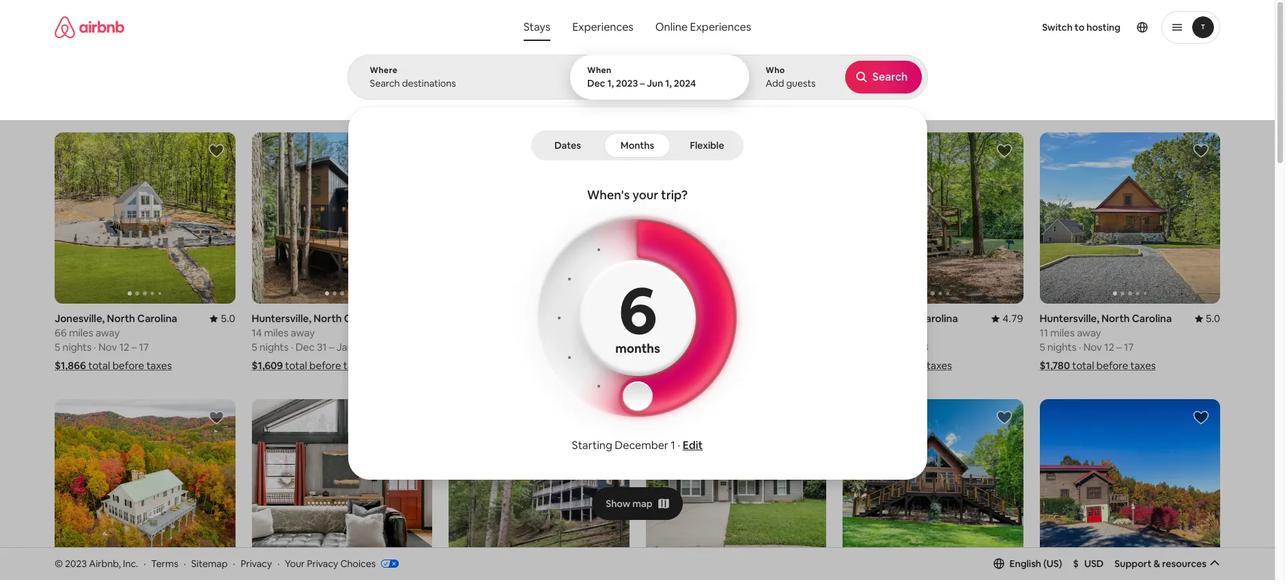 Task type: locate. For each thing, give the bounding box(es) containing it.
carolina inside denver, north carolina 24 miles away 5 nights · nov 25 – 30 $1,151 total before taxes
[[715, 312, 755, 325]]

17 inside jonesville, north carolina 66 miles away 5 nights · nov 12 – 17 $1,866 total before taxes
[[139, 341, 149, 354]]

3 5 from the left
[[356, 341, 361, 354]]

$ usd
[[1073, 558, 1104, 570]]

dec inside huntersville, north carolina 14 miles away 5 nights · dec 31 – jan 5 $1,609 total before taxes
[[296, 341, 315, 354]]

2 5 from the left
[[252, 341, 257, 354]]

dec inside nov 27 – dec 2 total before taxes
[[534, 341, 553, 354]]

nights
[[63, 341, 92, 354], [260, 341, 289, 354], [654, 341, 683, 354], [1048, 341, 1077, 354]]

miles right 14
[[264, 327, 289, 340]]

12 for 66 miles away
[[119, 341, 129, 354]]

terms · sitemap · privacy ·
[[151, 558, 280, 570]]

1 horizontal spatial experiences
[[690, 20, 752, 34]]

away inside huntersville, north carolina 11 miles away 5 nights · nov 12 – 17 $1,780 total before taxes
[[1077, 327, 1102, 340]]

4 nov from the left
[[887, 341, 905, 354]]

2 nov from the left
[[493, 341, 511, 354]]

privacy left your
[[241, 558, 272, 570]]

17 for 66 miles away
[[139, 341, 149, 354]]

your
[[633, 187, 659, 203]]

carolina inside huntersville, north carolina 11 miles away 5 nights · nov 12 – 17 $1,780 total before taxes
[[1132, 312, 1172, 325]]

stays
[[524, 20, 551, 34]]

1 carolina from the left
[[137, 312, 177, 325]]

add to wishlist: huntersville, north carolina image
[[1193, 143, 1210, 159]]

nights up $1,780
[[1048, 341, 1077, 354]]

add to wishlist: claremont, north carolina image
[[996, 410, 1013, 426]]

1 horizontal spatial 1,
[[665, 77, 672, 89]]

taxes
[[146, 359, 172, 372], [343, 359, 369, 372], [541, 359, 567, 372], [733, 359, 759, 372], [927, 359, 952, 372], [1131, 359, 1156, 372]]

nov inside huntersville, north carolina 11 miles away 5 nights · nov 12 – 17 $1,780 total before taxes
[[1084, 341, 1102, 354]]

profile element
[[774, 0, 1221, 55]]

1 total from the left
[[88, 359, 110, 372]]

away down jonesville,
[[96, 327, 120, 340]]

add
[[766, 77, 784, 89]]

2 away from the left
[[291, 327, 315, 340]]

1 horizontal spatial privacy
[[307, 558, 338, 570]]

away right 14
[[291, 327, 315, 340]]

miles inside jonesville, north carolina 66 miles away 5 nights · nov 12 – 17 $1,866 total before taxes
[[69, 327, 93, 340]]

2023 inside when dec 1, 2023 – jun 1, 2024
[[616, 77, 638, 89]]

nov inside jonesville, north carolina 66 miles away 5 nights · nov 12 – 17 $1,866 total before taxes
[[98, 341, 117, 354]]

4.79 out of 5 average rating image
[[992, 312, 1024, 325]]

0 horizontal spatial 5.0 out of 5 average rating image
[[210, 312, 235, 325]]

before down '3'
[[893, 359, 925, 372]]

privacy right your
[[307, 558, 338, 570]]

total inside denver, north carolina 24 miles away 5 nights · nov 25 – 30 $1,151 total before taxes
[[675, 359, 697, 372]]

experiences inside button
[[573, 20, 634, 34]]

1 horizontal spatial dec
[[534, 341, 553, 354]]

©
[[55, 558, 63, 570]]

before inside jonesville, north carolina 66 miles away 5 nights · nov 12 – 17 $1,866 total before taxes
[[112, 359, 144, 372]]

66
[[55, 327, 67, 340]]

5 before from the left
[[893, 359, 925, 372]]

0 horizontal spatial dec
[[296, 341, 315, 354]]

1 huntersville, from the left
[[252, 312, 312, 325]]

nights for 14
[[260, 341, 289, 354]]

– inside nov 3 – 8 total before taxes
[[916, 341, 921, 354]]

0 vertical spatial 2023
[[616, 77, 638, 89]]

3 nov from the left
[[690, 341, 708, 354]]

taxes inside nov 27 – dec 2 total before taxes
[[541, 359, 567, 372]]

1 experiences from the left
[[573, 20, 634, 34]]

nights up $1,151
[[654, 341, 683, 354]]

12 inside huntersville, north carolina 11 miles away 5 nights · nov 12 – 17 $1,780 total before taxes
[[1105, 341, 1115, 354]]

5 inside jonesville, north carolina 66 miles away 5 nights · nov 12 – 17 $1,866 total before taxes
[[55, 341, 60, 354]]

north inside jonesville, north carolina 66 miles away 5 nights · nov 12 – 17 $1,866 total before taxes
[[107, 312, 135, 325]]

5 right jan
[[356, 341, 361, 354]]

12 inside jonesville, north carolina 66 miles away 5 nights · nov 12 – 17 $1,866 total before taxes
[[119, 341, 129, 354]]

0 horizontal spatial 1,
[[608, 77, 614, 89]]

total right $1,866
[[88, 359, 110, 372]]

amazing
[[454, 101, 488, 112]]

sitemap
[[191, 558, 228, 570]]

nights up $1,609
[[260, 341, 289, 354]]

None search field
[[347, 0, 928, 480]]

away right 24
[[686, 327, 710, 340]]

12
[[119, 341, 129, 354], [1105, 341, 1115, 354]]

blowing
[[449, 312, 487, 325]]

dec
[[587, 77, 606, 89], [296, 341, 315, 354], [534, 341, 553, 354]]

none search field containing 6
[[347, 0, 928, 480]]

miles inside denver, north carolina 24 miles away 5 nights · nov 25 – 30 $1,151 total before taxes
[[660, 327, 684, 340]]

nights up $1,866
[[63, 341, 92, 354]]

1 taxes from the left
[[146, 359, 172, 372]]

1 away from the left
[[96, 327, 120, 340]]

total before taxes button down 27
[[449, 359, 567, 372]]

1 5.0 out of 5 average rating image from the left
[[210, 312, 235, 325]]

·
[[94, 341, 96, 354], [291, 341, 293, 354], [685, 341, 687, 354], [1079, 341, 1082, 354], [678, 439, 681, 453], [144, 558, 146, 570], [184, 558, 186, 570], [233, 558, 235, 570], [277, 558, 280, 570]]

5 inside denver, north carolina 24 miles away 5 nights · nov 25 – 30 $1,151 total before taxes
[[646, 341, 651, 354]]

huntersville, inside huntersville, north carolina 14 miles away 5 nights · dec 31 – jan 5 $1,609 total before taxes
[[252, 312, 312, 325]]

1 horizontal spatial 12
[[1105, 341, 1115, 354]]

before down 27
[[507, 359, 539, 372]]

miles right the 11 on the right bottom of the page
[[1051, 327, 1075, 340]]

0 horizontal spatial experiences
[[573, 20, 634, 34]]

2 total before taxes button from the left
[[843, 359, 952, 372]]

5 down the 11 on the right bottom of the page
[[1040, 341, 1046, 354]]

months button
[[605, 133, 671, 158]]

4 5 from the left
[[646, 341, 651, 354]]

miles inside huntersville, north carolina 11 miles away 5 nights · nov 12 – 17 $1,780 total before taxes
[[1051, 327, 1075, 340]]

4 before from the left
[[699, 359, 731, 372]]

north inside denver, north carolina 24 miles away 5 nights · nov 25 – 30 $1,151 total before taxes
[[685, 312, 713, 325]]

carolina
[[137, 312, 177, 325], [344, 312, 384, 325], [548, 312, 588, 325], [715, 312, 755, 325], [918, 312, 958, 325], [1132, 312, 1172, 325]]

nov inside denver, north carolina 24 miles away 5 nights · nov 25 – 30 $1,151 total before taxes
[[690, 341, 708, 354]]

4 away from the left
[[1077, 327, 1102, 340]]

1 horizontal spatial 5.0 out of 5 average rating image
[[604, 312, 629, 325]]

stays tab panel
[[347, 55, 928, 480]]

6 total from the left
[[1073, 359, 1095, 372]]

nights inside jonesville, north carolina 66 miles away 5 nights · nov 12 – 17 $1,866 total before taxes
[[63, 341, 92, 354]]

north for huntersville, north carolina 14 miles away 5 nights · dec 31 – jan 5 $1,609 total before taxes
[[314, 312, 342, 325]]

huntersville, north carolina 11 miles away 5 nights · nov 12 – 17 $1,780 total before taxes
[[1040, 312, 1172, 372]]

add to wishlist: jonesville, north carolina image
[[208, 143, 224, 159]]

1, down when
[[608, 77, 614, 89]]

3 nights from the left
[[654, 341, 683, 354]]

total right $1,609
[[285, 359, 307, 372]]

carolina inside huntersville, north carolina 14 miles away 5 nights · dec 31 – jan 5 $1,609 total before taxes
[[344, 312, 384, 325]]

1 nov from the left
[[98, 341, 117, 354]]

north inside huntersville, north carolina 11 miles away 5 nights · nov 12 – 17 $1,780 total before taxes
[[1102, 312, 1130, 325]]

3 away from the left
[[686, 327, 710, 340]]

north inside huntersville, north carolina 14 miles away 5 nights · dec 31 – jan 5 $1,609 total before taxes
[[314, 312, 342, 325]]

tab list
[[534, 130, 741, 161]]

6 carolina from the left
[[1132, 312, 1172, 325]]

25
[[711, 341, 722, 354]]

5 5 from the left
[[1040, 341, 1046, 354]]

5.0 for huntersville, north carolina 11 miles away 5 nights · nov 12 – 17 $1,780 total before taxes
[[1206, 312, 1221, 325]]

experiences right online
[[690, 20, 752, 34]]

– inside huntersville, north carolina 11 miles away 5 nights · nov 12 – 17 $1,780 total before taxes
[[1117, 341, 1122, 354]]

0 horizontal spatial huntersville,
[[252, 312, 312, 325]]

starting december 1 · edit
[[572, 439, 703, 453]]

4 taxes from the left
[[733, 359, 759, 372]]

total before taxes button
[[449, 359, 567, 372], [843, 359, 952, 372]]

before
[[112, 359, 144, 372], [309, 359, 341, 372], [507, 359, 539, 372], [699, 359, 731, 372], [893, 359, 925, 372], [1097, 359, 1129, 372]]

huntersville, up the 11 on the right bottom of the page
[[1040, 312, 1100, 325]]

6 before from the left
[[1097, 359, 1129, 372]]

0 horizontal spatial privacy
[[241, 558, 272, 570]]

2 north from the left
[[314, 312, 342, 325]]

group containing amazing views
[[55, 68, 986, 122]]

dec left 31
[[296, 341, 315, 354]]

4 carolina from the left
[[715, 312, 755, 325]]

– inside nov 27 – dec 2 total before taxes
[[527, 341, 532, 354]]

30
[[732, 341, 744, 354]]

nov for $1,866
[[98, 341, 117, 354]]

2 experiences from the left
[[690, 20, 752, 34]]

5 down 14
[[252, 341, 257, 354]]

before inside nov 27 – dec 2 total before taxes
[[507, 359, 539, 372]]

total inside jonesville, north carolina 66 miles away 5 nights · nov 12 – 17 $1,866 total before taxes
[[88, 359, 110, 372]]

6 taxes from the left
[[1131, 359, 1156, 372]]

1 17 from the left
[[139, 341, 149, 354]]

before down 25
[[699, 359, 731, 372]]

0 horizontal spatial 5.0
[[221, 312, 235, 325]]

2024
[[674, 77, 696, 89]]

experiences up when
[[573, 20, 634, 34]]

north for denver, north carolina 24 miles away 5 nights · nov 25 – 30 $1,151 total before taxes
[[685, 312, 713, 325]]

2 huntersville, from the left
[[1040, 312, 1100, 325]]

map
[[633, 498, 653, 510]]

1 north from the left
[[107, 312, 135, 325]]

mansions
[[534, 101, 570, 112]]

5 inside huntersville, north carolina 11 miles away 5 nights · nov 12 – 17 $1,780 total before taxes
[[1040, 341, 1046, 354]]

24
[[646, 327, 657, 340]]

0 horizontal spatial 17
[[139, 341, 149, 354]]

5
[[55, 341, 60, 354], [252, 341, 257, 354], [356, 341, 361, 354], [646, 341, 651, 354], [1040, 341, 1046, 354]]

2 privacy from the left
[[307, 558, 338, 570]]

0 horizontal spatial 12
[[119, 341, 129, 354]]

1
[[671, 439, 676, 453]]

1 5 from the left
[[55, 341, 60, 354]]

starting
[[572, 439, 613, 453]]

huntersville, inside huntersville, north carolina 11 miles away 5 nights · nov 12 – 17 $1,780 total before taxes
[[1040, 312, 1100, 325]]

total right $1,151
[[675, 359, 697, 372]]

online experiences link
[[645, 14, 762, 41]]

1,
[[608, 77, 614, 89], [665, 77, 672, 89]]

flexible
[[690, 139, 724, 152]]

2 total from the left
[[285, 359, 307, 372]]

17
[[139, 341, 149, 354], [1124, 341, 1134, 354]]

flexible button
[[674, 133, 741, 158]]

carolina inside jonesville, north carolina 66 miles away 5 nights · nov 12 – 17 $1,866 total before taxes
[[137, 312, 177, 325]]

0 horizontal spatial 2023
[[65, 558, 87, 570]]

3 5.0 from the left
[[1206, 312, 1221, 325]]

5 carolina from the left
[[918, 312, 958, 325]]

5 north from the left
[[888, 312, 916, 325]]

1 horizontal spatial 5.0
[[615, 312, 629, 325]]

5 total from the left
[[869, 359, 891, 372]]

3 total from the left
[[483, 359, 505, 372]]

3 taxes from the left
[[541, 359, 567, 372]]

1 12 from the left
[[119, 341, 129, 354]]

away for $1,780
[[1077, 327, 1102, 340]]

1 miles from the left
[[69, 327, 93, 340]]

2 nights from the left
[[260, 341, 289, 354]]

total before taxes button down '3'
[[843, 359, 952, 372]]

5.0 out of 5 average rating image
[[210, 312, 235, 325], [604, 312, 629, 325]]

trending
[[720, 101, 755, 112]]

· inside huntersville, north carolina 11 miles away 5 nights · nov 12 – 17 $1,780 total before taxes
[[1079, 341, 1082, 354]]

3 miles from the left
[[660, 327, 684, 340]]

huntersville, up 14
[[252, 312, 312, 325]]

huntersville, north carolina 14 miles away 5 nights · dec 31 – jan 5 $1,609 total before taxes
[[252, 312, 384, 372]]

5 nov from the left
[[1084, 341, 1102, 354]]

when's
[[587, 187, 630, 203]]

group
[[55, 68, 986, 122], [55, 133, 235, 304], [252, 133, 432, 304], [449, 133, 629, 304], [646, 133, 827, 304], [843, 133, 1024, 304], [1040, 133, 1221, 304], [55, 400, 235, 571], [252, 400, 432, 571], [449, 400, 629, 571], [646, 400, 827, 571], [843, 400, 1024, 571], [1040, 400, 1221, 571]]

1, right jun
[[665, 77, 672, 89]]

before right $1,866
[[112, 359, 144, 372]]

experiences
[[573, 20, 634, 34], [690, 20, 752, 34]]

off-
[[839, 101, 854, 112]]

1 horizontal spatial total before taxes button
[[843, 359, 952, 372]]

2 17 from the left
[[1124, 341, 1134, 354]]

2 horizontal spatial 5.0
[[1206, 312, 1221, 325]]

your privacy choices
[[285, 558, 376, 570]]

· inside stays tab panel
[[678, 439, 681, 453]]

trip?
[[661, 187, 688, 203]]

who add guests
[[766, 65, 816, 89]]

6 north from the left
[[1102, 312, 1130, 325]]

display total before taxes switch
[[1184, 87, 1209, 103]]

nights inside denver, north carolina 24 miles away 5 nights · nov 25 – 30 $1,151 total before taxes
[[654, 341, 683, 354]]

© 2023 airbnb, inc. ·
[[55, 558, 146, 570]]

huntersville,
[[252, 312, 312, 325], [1040, 312, 1100, 325]]

17 inside huntersville, north carolina 11 miles away 5 nights · nov 12 – 17 $1,780 total before taxes
[[1124, 341, 1134, 354]]

total inside huntersville, north carolina 14 miles away 5 nights · dec 31 – jan 5 $1,609 total before taxes
[[285, 359, 307, 372]]

1 5.0 from the left
[[221, 312, 235, 325]]

miles down jonesville,
[[69, 327, 93, 340]]

miles inside huntersville, north carolina 14 miles away 5 nights · dec 31 – jan 5 $1,609 total before taxes
[[264, 327, 289, 340]]

away for $1,151
[[686, 327, 710, 340]]

taxes inside jonesville, north carolina 66 miles away 5 nights · nov 12 – 17 $1,866 total before taxes
[[146, 359, 172, 372]]

2023 right ©
[[65, 558, 87, 570]]

tab list inside stays tab panel
[[534, 130, 741, 161]]

nov 27 – dec 2 total before taxes
[[483, 341, 567, 372]]

total down hill, at the right of the page
[[869, 359, 891, 372]]

1 nights from the left
[[63, 341, 92, 354]]

2 12 from the left
[[1105, 341, 1115, 354]]

away inside jonesville, north carolina 66 miles away 5 nights · nov 12 – 17 $1,866 total before taxes
[[96, 327, 120, 340]]

2 carolina from the left
[[344, 312, 384, 325]]

2 miles from the left
[[264, 327, 289, 340]]

total before taxes button for before
[[843, 359, 952, 372]]

english (us)
[[1010, 558, 1063, 570]]

nov for $1,151
[[690, 341, 708, 354]]

dec left 2
[[534, 341, 553, 354]]

2 before from the left
[[309, 359, 341, 372]]

taxes inside nov 3 – 8 total before taxes
[[927, 359, 952, 372]]

when dec 1, 2023 – jun 1, 2024
[[587, 65, 696, 89]]

Where field
[[370, 77, 548, 89]]

add to wishlist: boone, north carolina image
[[208, 410, 224, 426]]

5 down 66
[[55, 341, 60, 354]]

total inside nov 3 – 8 total before taxes
[[869, 359, 891, 372]]

privacy link
[[241, 558, 272, 570]]

0 horizontal spatial total before taxes button
[[449, 359, 567, 372]]

away right the 11 on the right bottom of the page
[[1077, 327, 1102, 340]]

1 1, from the left
[[608, 77, 614, 89]]

total down rock,
[[483, 359, 505, 372]]

1 horizontal spatial 17
[[1124, 341, 1134, 354]]

2 taxes from the left
[[343, 359, 369, 372]]

2 horizontal spatial dec
[[587, 77, 606, 89]]

miles down denver, on the right bottom of the page
[[660, 327, 684, 340]]

1 total before taxes button from the left
[[449, 359, 567, 372]]

4 total from the left
[[675, 359, 697, 372]]

total
[[88, 359, 110, 372], [285, 359, 307, 372], [483, 359, 505, 372], [675, 359, 697, 372], [869, 359, 891, 372], [1073, 359, 1095, 372]]

nights inside huntersville, north carolina 11 miles away 5 nights · nov 12 – 17 $1,780 total before taxes
[[1048, 341, 1077, 354]]

5 for 66
[[55, 341, 60, 354]]

4 nights from the left
[[1048, 341, 1077, 354]]

lakefront
[[908, 101, 946, 112]]

4 miles from the left
[[1051, 327, 1075, 340]]

1 vertical spatial 2023
[[65, 558, 87, 570]]

where
[[370, 65, 398, 76]]

5.0 out of 5 average rating image for jonesville, north carolina
[[210, 312, 235, 325]]

· inside denver, north carolina 24 miles away 5 nights · nov 25 – 30 $1,151 total before taxes
[[685, 341, 687, 354]]

nights inside huntersville, north carolina 14 miles away 5 nights · dec 31 – jan 5 $1,609 total before taxes
[[260, 341, 289, 354]]

4 north from the left
[[685, 312, 713, 325]]

– inside when dec 1, 2023 – jun 1, 2024
[[640, 77, 645, 89]]

total right $1,780
[[1073, 359, 1095, 372]]

hosting
[[1087, 21, 1121, 33]]

1 horizontal spatial 2023
[[616, 77, 638, 89]]

tab list containing dates
[[534, 130, 741, 161]]

1 before from the left
[[112, 359, 144, 372]]

nov
[[98, 341, 117, 354], [493, 341, 511, 354], [690, 341, 708, 354], [887, 341, 905, 354], [1084, 341, 1102, 354]]

2023 up domes
[[616, 77, 638, 89]]

· inside huntersville, north carolina 14 miles away 5 nights · dec 31 – jan 5 $1,609 total before taxes
[[291, 341, 293, 354]]

before down 31
[[309, 359, 341, 372]]

– inside jonesville, north carolina 66 miles away 5 nights · nov 12 – 17 $1,866 total before taxes
[[132, 341, 137, 354]]

experiences button
[[562, 14, 645, 41]]

beachfront
[[653, 101, 697, 112]]

months
[[621, 139, 654, 152]]

show
[[606, 498, 631, 510]]

5.0
[[221, 312, 235, 325], [615, 312, 629, 325], [1206, 312, 1221, 325]]

away inside huntersville, north carolina 14 miles away 5 nights · dec 31 – jan 5 $1,609 total before taxes
[[291, 327, 315, 340]]

17 for 11 miles away
[[1124, 341, 1134, 354]]

nov for $1,780
[[1084, 341, 1102, 354]]

5 taxes from the left
[[927, 359, 952, 372]]

4.79
[[1003, 312, 1024, 325]]

north for huntersville, north carolina 11 miles away 5 nights · nov 12 – 17 $1,780 total before taxes
[[1102, 312, 1130, 325]]

away inside denver, north carolina 24 miles away 5 nights · nov 25 – 30 $1,151 total before taxes
[[686, 327, 710, 340]]

before right $1,780
[[1097, 359, 1129, 372]]

5 down 24
[[646, 341, 651, 354]]

taxes inside huntersville, north carolina 11 miles away 5 nights · nov 12 – 17 $1,780 total before taxes
[[1131, 359, 1156, 372]]

dec down when
[[587, 77, 606, 89]]

online experiences
[[656, 20, 752, 34]]

12 for 11 miles away
[[1105, 341, 1115, 354]]

support
[[1115, 558, 1152, 570]]

3 before from the left
[[507, 359, 539, 372]]

2 5.0 out of 5 average rating image from the left
[[604, 312, 629, 325]]

inc.
[[123, 558, 138, 570]]

1 horizontal spatial huntersville,
[[1040, 312, 1100, 325]]



Task type: vqa. For each thing, say whether or not it's contained in the screenshot.
11
yes



Task type: describe. For each thing, give the bounding box(es) containing it.
support & resources
[[1115, 558, 1207, 570]]

switch to hosting
[[1043, 21, 1121, 33]]

terms link
[[151, 558, 178, 570]]

guests
[[787, 77, 816, 89]]

what can we help you find? tab list
[[513, 14, 645, 41]]

before inside denver, north carolina 24 miles away 5 nights · nov 25 – 30 $1,151 total before taxes
[[699, 359, 731, 372]]

airbnb,
[[89, 558, 121, 570]]

jun
[[647, 77, 663, 89]]

amazing views
[[454, 101, 511, 112]]

when's your trip?
[[587, 187, 688, 203]]

$
[[1073, 558, 1079, 570]]

terms
[[151, 558, 178, 570]]

gold hill, north carolina
[[843, 312, 958, 325]]

english (us) button
[[994, 558, 1063, 570]]

8
[[923, 341, 929, 354]]

nov inside nov 27 – dec 2 total before taxes
[[493, 341, 511, 354]]

2
[[556, 341, 561, 354]]

5.0 out of 5 average rating image
[[1195, 312, 1221, 325]]

$1,866
[[55, 359, 86, 372]]

carolina for jonesville, north carolina 66 miles away 5 nights · nov 12 – 17 $1,866 total before taxes
[[137, 312, 177, 325]]

switch
[[1043, 21, 1073, 33]]

before inside huntersville, north carolina 14 miles away 5 nights · dec 31 – jan 5 $1,609 total before taxes
[[309, 359, 341, 372]]

cabins
[[399, 101, 426, 112]]

switch to hosting link
[[1034, 13, 1129, 42]]

gold
[[843, 312, 866, 325]]

miles for 11
[[1051, 327, 1075, 340]]

taxes inside huntersville, north carolina 14 miles away 5 nights · dec 31 – jan 5 $1,609 total before taxes
[[343, 359, 369, 372]]

$1,609
[[252, 359, 283, 372]]

5 for 14
[[252, 341, 257, 354]]

north for jonesville, north carolina 66 miles away 5 nights · nov 12 – 17 $1,866 total before taxes
[[107, 312, 135, 325]]

$1,780
[[1040, 359, 1070, 372]]

dates
[[555, 139, 581, 152]]

domes
[[599, 101, 626, 112]]

$1,151
[[646, 359, 673, 372]]

(us)
[[1044, 558, 1063, 570]]

taxes inside denver, north carolina 24 miles away 5 nights · nov 25 – 30 $1,151 total before taxes
[[733, 359, 759, 372]]

your privacy choices link
[[285, 558, 399, 571]]

who
[[766, 65, 785, 76]]

add to wishlist: gold hill, north carolina image
[[996, 143, 1013, 159]]

edit button
[[683, 439, 703, 453]]

27
[[513, 341, 525, 354]]

your
[[285, 558, 305, 570]]

jonesville,
[[55, 312, 105, 325]]

3 north from the left
[[518, 312, 546, 325]]

nights for 24
[[654, 341, 683, 354]]

total inside nov 27 – dec 2 total before taxes
[[483, 359, 505, 372]]

5 for 11
[[1040, 341, 1046, 354]]

nov inside nov 3 – 8 total before taxes
[[887, 341, 905, 354]]

add to wishlist: banner elk, north carolina image
[[602, 410, 619, 426]]

december
[[615, 439, 669, 453]]

resources
[[1163, 558, 1207, 570]]

privacy inside 'your privacy choices' link
[[307, 558, 338, 570]]

3
[[908, 341, 913, 354]]

play
[[790, 101, 806, 112]]

views
[[489, 101, 511, 112]]

sitemap link
[[191, 558, 228, 570]]

5.0 for jonesville, north carolina 66 miles away 5 nights · nov 12 – 17 $1,866 total before taxes
[[221, 312, 235, 325]]

– inside denver, north carolina 24 miles away 5 nights · nov 25 – 30 $1,151 total before taxes
[[724, 341, 729, 354]]

5.0 out of 5 average rating image for blowing rock, north carolina
[[604, 312, 629, 325]]

the-
[[854, 101, 870, 112]]

add to wishlist: morganton, north carolina image
[[1193, 410, 1210, 426]]

usd
[[1085, 558, 1104, 570]]

support & resources button
[[1115, 558, 1221, 570]]

2 1, from the left
[[665, 77, 672, 89]]

11
[[1040, 327, 1048, 340]]

huntersville, for 14
[[252, 312, 312, 325]]

blowing rock, north carolina
[[449, 312, 588, 325]]

dates button
[[534, 133, 602, 158]]

total before taxes button for total
[[449, 359, 567, 372]]

to
[[1075, 21, 1085, 33]]

show map button
[[592, 487, 683, 520]]

carolina for denver, north carolina 24 miles away 5 nights · nov 25 – 30 $1,151 total before taxes
[[715, 312, 755, 325]]

stays button
[[513, 14, 562, 41]]

jan
[[337, 341, 353, 354]]

miles for 14
[[264, 327, 289, 340]]

away for $1,866
[[96, 327, 120, 340]]

carolina for huntersville, north carolina 14 miles away 5 nights · dec 31 – jan 5 $1,609 total before taxes
[[344, 312, 384, 325]]

months
[[615, 341, 660, 356]]

edit
[[683, 439, 703, 453]]

before inside huntersville, north carolina 11 miles away 5 nights · nov 12 – 17 $1,780 total before taxes
[[1097, 359, 1129, 372]]

countryside
[[324, 101, 372, 112]]

5 for 24
[[646, 341, 651, 354]]

add to wishlist: blowing rock, north carolina image
[[602, 143, 619, 159]]

carolina for huntersville, north carolina 11 miles away 5 nights · nov 12 – 17 $1,780 total before taxes
[[1132, 312, 1172, 325]]

before inside nov 3 – 8 total before taxes
[[893, 359, 925, 372]]

denver, north carolina 24 miles away 5 nights · nov 25 – 30 $1,151 total before taxes
[[646, 312, 759, 372]]

nov 3 – 8 total before taxes
[[869, 341, 952, 372]]

miles for 66
[[69, 327, 93, 340]]

· inside jonesville, north carolina 66 miles away 5 nights · nov 12 – 17 $1,866 total before taxes
[[94, 341, 96, 354]]

off-the-grid
[[839, 101, 886, 112]]

english
[[1010, 558, 1042, 570]]

when
[[587, 65, 612, 76]]

nights for 66
[[63, 341, 92, 354]]

rock,
[[489, 312, 516, 325]]

jonesville, north carolina 66 miles away 5 nights · nov 12 – 17 $1,866 total before taxes
[[55, 312, 177, 372]]

nights for 11
[[1048, 341, 1077, 354]]

3 carolina from the left
[[548, 312, 588, 325]]

show map
[[606, 498, 653, 510]]

away for 5
[[291, 327, 315, 340]]

2 5.0 from the left
[[615, 312, 629, 325]]

dec inside when dec 1, 2023 – jun 1, 2024
[[587, 77, 606, 89]]

– inside huntersville, north carolina 14 miles away 5 nights · dec 31 – jan 5 $1,609 total before taxes
[[329, 341, 334, 354]]

31
[[317, 341, 327, 354]]

huntersville, for 11
[[1040, 312, 1100, 325]]

total inside huntersville, north carolina 11 miles away 5 nights · nov 12 – 17 $1,780 total before taxes
[[1073, 359, 1095, 372]]

miles for 24
[[660, 327, 684, 340]]

14
[[252, 327, 262, 340]]

choices
[[340, 558, 376, 570]]

1 privacy from the left
[[241, 558, 272, 570]]



